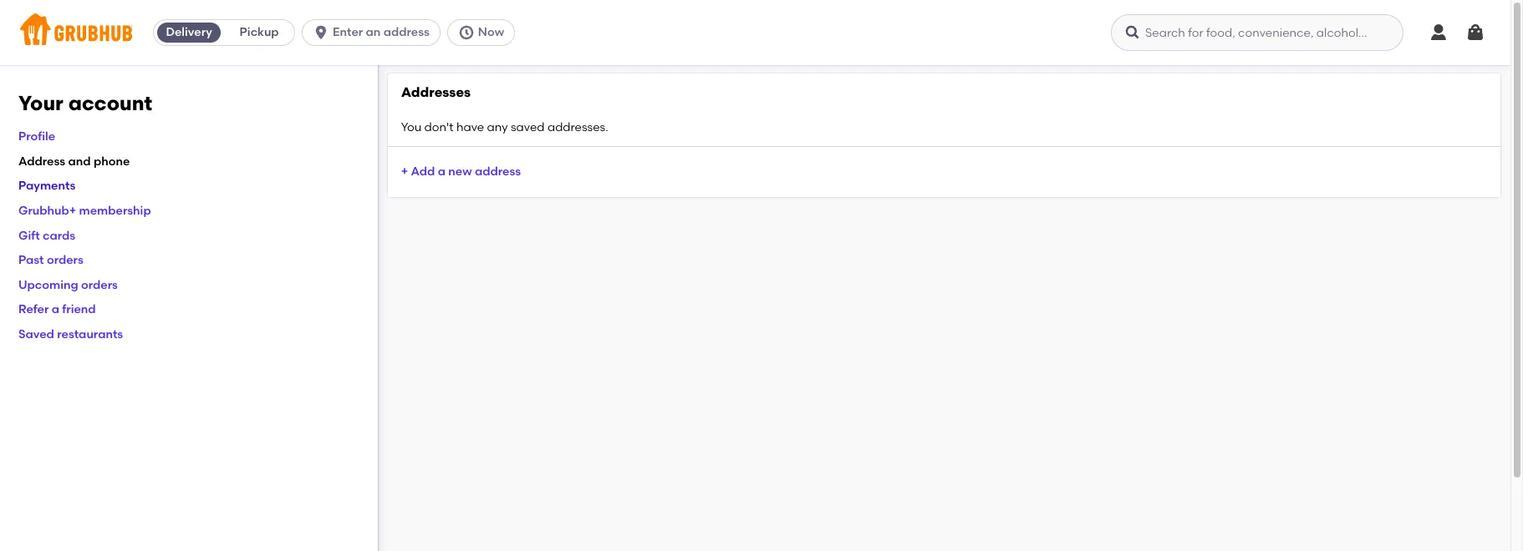 Task type: describe. For each thing, give the bounding box(es) containing it.
you don't have any saved addresses.
[[401, 120, 608, 134]]

refer
[[18, 303, 49, 317]]

+ add a new address button
[[401, 157, 521, 187]]

pickup
[[240, 25, 279, 39]]

you
[[401, 120, 422, 134]]

main navigation navigation
[[0, 0, 1511, 65]]

profile link
[[18, 130, 55, 144]]

1 horizontal spatial svg image
[[1429, 23, 1449, 43]]

upcoming orders link
[[18, 278, 118, 292]]

orders for upcoming orders
[[81, 278, 118, 292]]

grubhub+ membership
[[18, 204, 151, 218]]

address inside enter an address 'button'
[[383, 25, 430, 39]]

addresses.
[[547, 120, 608, 134]]

a inside button
[[438, 164, 446, 179]]

address and phone
[[18, 155, 130, 169]]

enter an address
[[333, 25, 430, 39]]

gift cards link
[[18, 229, 75, 243]]

phone
[[94, 155, 130, 169]]

delivery button
[[154, 19, 224, 46]]

grubhub+
[[18, 204, 76, 218]]

cards
[[43, 229, 75, 243]]

enter an address button
[[302, 19, 447, 46]]

now
[[478, 25, 504, 39]]

0 horizontal spatial svg image
[[1124, 24, 1141, 41]]

2 horizontal spatial svg image
[[1465, 23, 1485, 43]]

past
[[18, 253, 44, 268]]

gift cards
[[18, 229, 75, 243]]

past orders
[[18, 253, 83, 268]]

profile
[[18, 130, 55, 144]]

delivery
[[166, 25, 212, 39]]

your
[[18, 91, 63, 115]]



Task type: locate. For each thing, give the bounding box(es) containing it.
have
[[456, 120, 484, 134]]

new
[[448, 164, 472, 179]]

saved restaurants link
[[18, 328, 123, 342]]

friend
[[62, 303, 96, 317]]

saved
[[18, 328, 54, 342]]

1 svg image from the left
[[313, 24, 329, 41]]

0 horizontal spatial address
[[383, 25, 430, 39]]

past orders link
[[18, 253, 83, 268]]

Search for food, convenience, alcohol... search field
[[1111, 14, 1404, 51]]

upcoming orders
[[18, 278, 118, 292]]

orders for past orders
[[47, 253, 83, 268]]

restaurants
[[57, 328, 123, 342]]

1 horizontal spatial svg image
[[458, 24, 475, 41]]

addresses
[[401, 84, 471, 100]]

1 vertical spatial orders
[[81, 278, 118, 292]]

orders up friend
[[81, 278, 118, 292]]

svg image left now
[[458, 24, 475, 41]]

account
[[68, 91, 152, 115]]

svg image for now
[[458, 24, 475, 41]]

a left new on the top of the page
[[438, 164, 446, 179]]

and
[[68, 155, 91, 169]]

upcoming
[[18, 278, 78, 292]]

1 horizontal spatial a
[[438, 164, 446, 179]]

svg image for enter an address
[[313, 24, 329, 41]]

0 vertical spatial address
[[383, 25, 430, 39]]

svg image
[[313, 24, 329, 41], [458, 24, 475, 41]]

svg image inside enter an address 'button'
[[313, 24, 329, 41]]

address inside + add a new address button
[[475, 164, 521, 179]]

enter
[[333, 25, 363, 39]]

address
[[18, 155, 65, 169]]

svg image inside now button
[[458, 24, 475, 41]]

an
[[366, 25, 381, 39]]

2 svg image from the left
[[458, 24, 475, 41]]

add
[[411, 164, 435, 179]]

grubhub+ membership link
[[18, 204, 151, 218]]

address right the an
[[383, 25, 430, 39]]

payments link
[[18, 179, 75, 193]]

+ add a new address
[[401, 164, 521, 179]]

any
[[487, 120, 508, 134]]

address and phone link
[[18, 155, 130, 169]]

gift
[[18, 229, 40, 243]]

1 vertical spatial address
[[475, 164, 521, 179]]

now button
[[447, 19, 522, 46]]

don't
[[424, 120, 454, 134]]

orders
[[47, 253, 83, 268], [81, 278, 118, 292]]

a right refer
[[52, 303, 59, 317]]

svg image left enter
[[313, 24, 329, 41]]

refer a friend link
[[18, 303, 96, 317]]

payments
[[18, 179, 75, 193]]

saved
[[511, 120, 545, 134]]

orders up upcoming orders link
[[47, 253, 83, 268]]

a
[[438, 164, 446, 179], [52, 303, 59, 317]]

pickup button
[[224, 19, 294, 46]]

saved restaurants
[[18, 328, 123, 342]]

+
[[401, 164, 408, 179]]

your account
[[18, 91, 152, 115]]

address
[[383, 25, 430, 39], [475, 164, 521, 179]]

address right new on the top of the page
[[475, 164, 521, 179]]

svg image
[[1429, 23, 1449, 43], [1465, 23, 1485, 43], [1124, 24, 1141, 41]]

1 vertical spatial a
[[52, 303, 59, 317]]

0 horizontal spatial svg image
[[313, 24, 329, 41]]

refer a friend
[[18, 303, 96, 317]]

0 vertical spatial orders
[[47, 253, 83, 268]]

1 horizontal spatial address
[[475, 164, 521, 179]]

0 horizontal spatial a
[[52, 303, 59, 317]]

0 vertical spatial a
[[438, 164, 446, 179]]

membership
[[79, 204, 151, 218]]



Task type: vqa. For each thing, say whether or not it's contained in the screenshot.
Saved restaurants
yes



